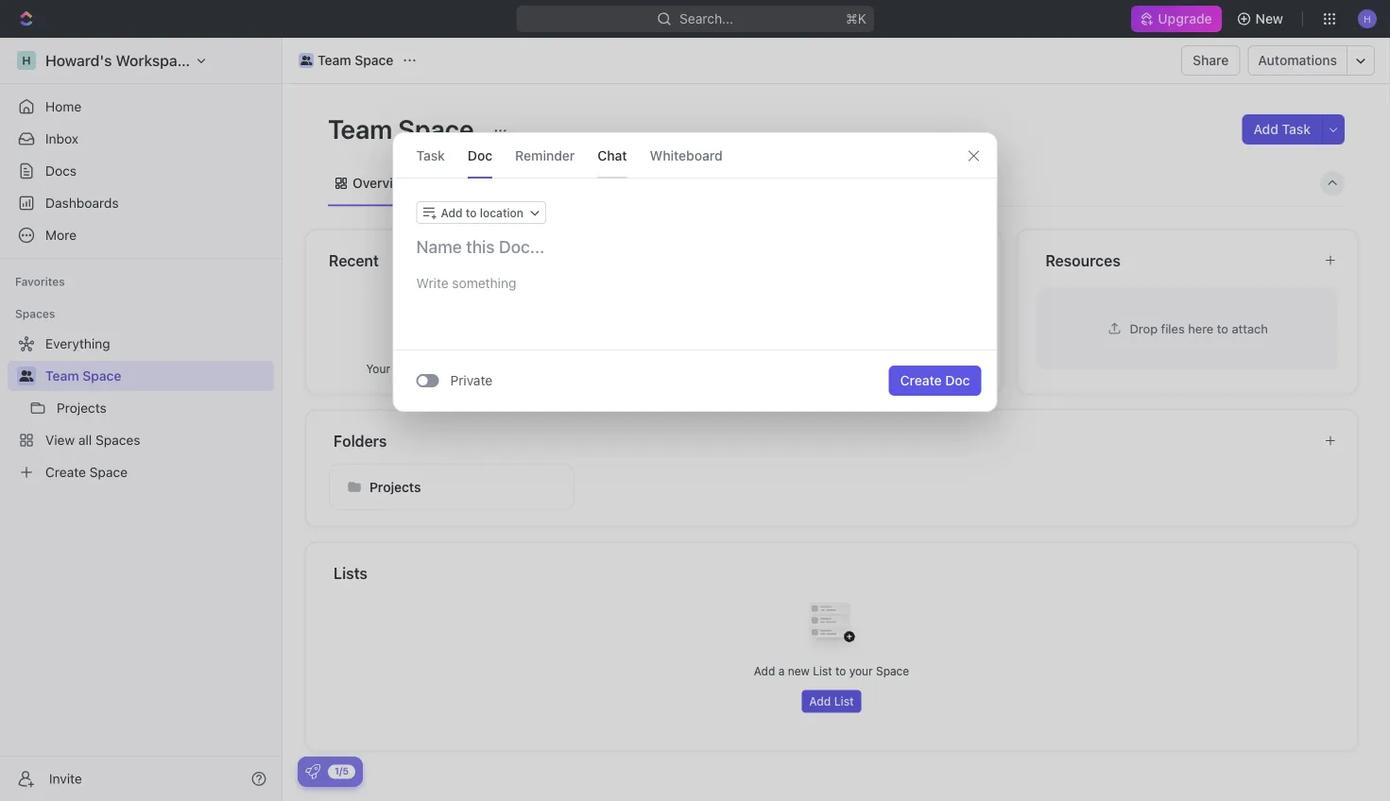 Task type: vqa. For each thing, say whether or not it's contained in the screenshot.
the bottommost subtasks
no



Task type: describe. For each thing, give the bounding box(es) containing it.
attach
[[1232, 321, 1268, 336]]

gantt link
[[663, 170, 702, 197]]

1 vertical spatial task
[[416, 147, 445, 163]]

add to location button
[[416, 201, 546, 224]]

1 vertical spatial team
[[328, 113, 393, 144]]

⌘k
[[846, 11, 867, 26]]

files
[[1161, 321, 1185, 336]]

team inside tree
[[45, 368, 79, 384]]

overview
[[353, 175, 411, 191]]

chat button
[[598, 133, 627, 178]]

board link
[[442, 170, 483, 197]]

new
[[788, 665, 810, 678]]

add list
[[809, 695, 854, 709]]

location.
[[905, 362, 950, 375]]

recent
[[329, 251, 379, 269]]

here.
[[558, 362, 585, 375]]

new
[[1256, 11, 1284, 26]]

here
[[1188, 321, 1214, 336]]

task button
[[416, 133, 445, 178]]

task inside 'button'
[[1282, 121, 1311, 137]]

0 vertical spatial user group image
[[300, 56, 312, 65]]

new button
[[1229, 4, 1295, 34]]

table
[[737, 175, 770, 191]]

add list button
[[802, 691, 862, 713]]

projects button
[[329, 464, 575, 511]]

upgrade
[[1158, 11, 1212, 26]]

overview link
[[349, 170, 411, 197]]

favorites
[[15, 275, 65, 288]]

show
[[527, 362, 555, 375]]

create doc button
[[889, 366, 982, 396]]

docs link
[[8, 156, 274, 186]]

team space link inside tree
[[45, 361, 270, 391]]

calendar link
[[572, 170, 632, 197]]

1 vertical spatial team space
[[328, 113, 480, 144]]

drop files here to attach
[[1130, 321, 1268, 336]]

0 vertical spatial team space link
[[294, 49, 398, 72]]

chat
[[598, 147, 627, 163]]

private
[[450, 373, 493, 389]]

share button
[[1182, 45, 1241, 76]]

0 horizontal spatial doc
[[468, 147, 493, 163]]

automations
[[1259, 52, 1338, 68]]

favorites button
[[8, 270, 73, 293]]

create doc
[[900, 373, 970, 389]]

inbox
[[45, 131, 78, 147]]

a
[[779, 665, 785, 678]]

doc inside the create doc button
[[946, 373, 970, 389]]

home
[[45, 99, 82, 114]]

reminder button
[[515, 133, 575, 178]]

add to location
[[441, 206, 524, 219]]

dashboards
[[45, 195, 119, 211]]

automations button
[[1249, 46, 1347, 75]]

resources
[[1046, 251, 1121, 269]]

reminder
[[515, 147, 575, 163]]

will
[[507, 362, 524, 375]]

1/5
[[335, 766, 349, 777]]

add for add a new list to your space
[[754, 665, 775, 678]]

0 vertical spatial team space
[[318, 52, 394, 68]]

docs inside sidebar navigation
[[45, 163, 77, 179]]



Task type: locate. For each thing, give the bounding box(es) containing it.
home link
[[8, 92, 274, 122]]

task down the automations button
[[1282, 121, 1311, 137]]

0 vertical spatial docs
[[45, 163, 77, 179]]

doc
[[468, 147, 493, 163], [946, 373, 970, 389]]

whiteboard button
[[650, 133, 723, 178]]

upgrade link
[[1132, 6, 1222, 32]]

added
[[779, 362, 812, 375]]

0 horizontal spatial docs
[[45, 163, 77, 179]]

folders
[[334, 432, 387, 450]]

drop
[[1130, 321, 1158, 336]]

spaces
[[15, 307, 55, 320]]

1 horizontal spatial task
[[1282, 121, 1311, 137]]

team space
[[318, 52, 394, 68], [328, 113, 480, 144], [45, 368, 121, 384]]

1 horizontal spatial doc
[[946, 373, 970, 389]]

1 vertical spatial team space link
[[45, 361, 270, 391]]

whiteboard
[[650, 147, 723, 163]]

doc right create
[[946, 373, 970, 389]]

onboarding checklist button image
[[305, 765, 320, 780]]

board
[[446, 175, 483, 191]]

1 horizontal spatial list
[[813, 665, 832, 678]]

you haven't added any docs to this location.
[[713, 362, 950, 375]]

to down board
[[466, 206, 477, 219]]

2 vertical spatial list
[[834, 695, 854, 709]]

table link
[[733, 170, 770, 197]]

gantt
[[667, 175, 702, 191]]

share
[[1193, 52, 1229, 68]]

0 vertical spatial list
[[518, 175, 541, 191]]

0 vertical spatial task
[[1282, 121, 1311, 137]]

this
[[882, 362, 901, 375]]

user group image
[[300, 56, 312, 65], [19, 371, 34, 382]]

to right here
[[1217, 321, 1229, 336]]

doc button
[[468, 133, 493, 178]]

team
[[318, 52, 351, 68], [328, 113, 393, 144], [45, 368, 79, 384]]

docs down "inbox"
[[45, 163, 77, 179]]

any
[[816, 362, 834, 375]]

add down add a new list to your space on the bottom right of the page
[[809, 695, 831, 709]]

your
[[366, 362, 390, 375]]

add for add list
[[809, 695, 831, 709]]

dialog containing task
[[393, 132, 998, 412]]

add inside 'button'
[[1254, 121, 1279, 137]]

location
[[480, 206, 524, 219]]

list inside the add list button
[[834, 695, 854, 709]]

add task
[[1254, 121, 1311, 137]]

projects
[[370, 479, 421, 495]]

team space tree
[[8, 329, 274, 488]]

Name this Doc... field
[[394, 235, 997, 258]]

doc up board
[[468, 147, 493, 163]]

folders button
[[333, 430, 1309, 452]]

add inside button
[[809, 695, 831, 709]]

space
[[355, 52, 394, 68], [398, 113, 474, 144], [83, 368, 121, 384], [876, 665, 910, 678]]

items
[[474, 362, 503, 375]]

team space link
[[294, 49, 398, 72], [45, 361, 270, 391]]

opened
[[431, 362, 471, 375]]

invite
[[49, 771, 82, 787]]

add inside button
[[441, 206, 463, 219]]

lists
[[334, 564, 368, 582]]

list
[[518, 175, 541, 191], [813, 665, 832, 678], [834, 695, 854, 709]]

you
[[713, 362, 733, 375]]

dialog
[[393, 132, 998, 412]]

add for add to location
[[441, 206, 463, 219]]

1 vertical spatial user group image
[[19, 371, 34, 382]]

task
[[1282, 121, 1311, 137], [416, 147, 445, 163]]

no lists icon. image
[[794, 588, 870, 664]]

list link
[[514, 170, 541, 197]]

add task button
[[1243, 114, 1322, 145]]

1 vertical spatial list
[[813, 665, 832, 678]]

add a new list to your space
[[754, 665, 910, 678]]

task up board link
[[416, 147, 445, 163]]

recent
[[394, 362, 428, 375]]

0 vertical spatial team
[[318, 52, 351, 68]]

list inside list link
[[518, 175, 541, 191]]

2 vertical spatial team space
[[45, 368, 121, 384]]

2 vertical spatial team
[[45, 368, 79, 384]]

your recent opened items will show here.
[[366, 362, 585, 375]]

to
[[466, 206, 477, 219], [1217, 321, 1229, 336], [868, 362, 879, 375], [836, 665, 846, 678]]

resources button
[[1045, 249, 1309, 272]]

to inside button
[[466, 206, 477, 219]]

add to location button
[[416, 201, 546, 224]]

list down add a new list to your space on the bottom right of the page
[[834, 695, 854, 709]]

add left a
[[754, 665, 775, 678]]

team space inside tree
[[45, 368, 121, 384]]

dashboards link
[[8, 188, 274, 218]]

haven't
[[736, 362, 776, 375]]

docs right any
[[838, 362, 865, 375]]

sidebar navigation
[[0, 38, 283, 802]]

no most used docs image
[[794, 285, 870, 361]]

inbox link
[[8, 124, 274, 154]]

add down the automations button
[[1254, 121, 1279, 137]]

lists button
[[333, 562, 1336, 585]]

1 horizontal spatial user group image
[[300, 56, 312, 65]]

onboarding checklist button element
[[305, 765, 320, 780]]

list right new
[[813, 665, 832, 678]]

2 horizontal spatial list
[[834, 695, 854, 709]]

add for add task
[[1254, 121, 1279, 137]]

calendar
[[576, 175, 632, 191]]

0 horizontal spatial task
[[416, 147, 445, 163]]

1 horizontal spatial docs
[[838, 362, 865, 375]]

no recent items image
[[438, 285, 514, 361]]

space inside tree
[[83, 368, 121, 384]]

user group image inside team space tree
[[19, 371, 34, 382]]

0 vertical spatial doc
[[468, 147, 493, 163]]

1 vertical spatial docs
[[838, 362, 865, 375]]

to left your
[[836, 665, 846, 678]]

0 horizontal spatial list
[[518, 175, 541, 191]]

list down reminder
[[518, 175, 541, 191]]

1 vertical spatial doc
[[946, 373, 970, 389]]

your
[[850, 665, 873, 678]]

add down board link
[[441, 206, 463, 219]]

0 horizontal spatial team space link
[[45, 361, 270, 391]]

docs
[[45, 163, 77, 179], [838, 362, 865, 375]]

search...
[[680, 11, 734, 26]]

0 horizontal spatial user group image
[[19, 371, 34, 382]]

to left this
[[868, 362, 879, 375]]

create
[[900, 373, 942, 389]]

1 horizontal spatial team space link
[[294, 49, 398, 72]]

add
[[1254, 121, 1279, 137], [441, 206, 463, 219], [754, 665, 775, 678], [809, 695, 831, 709]]



